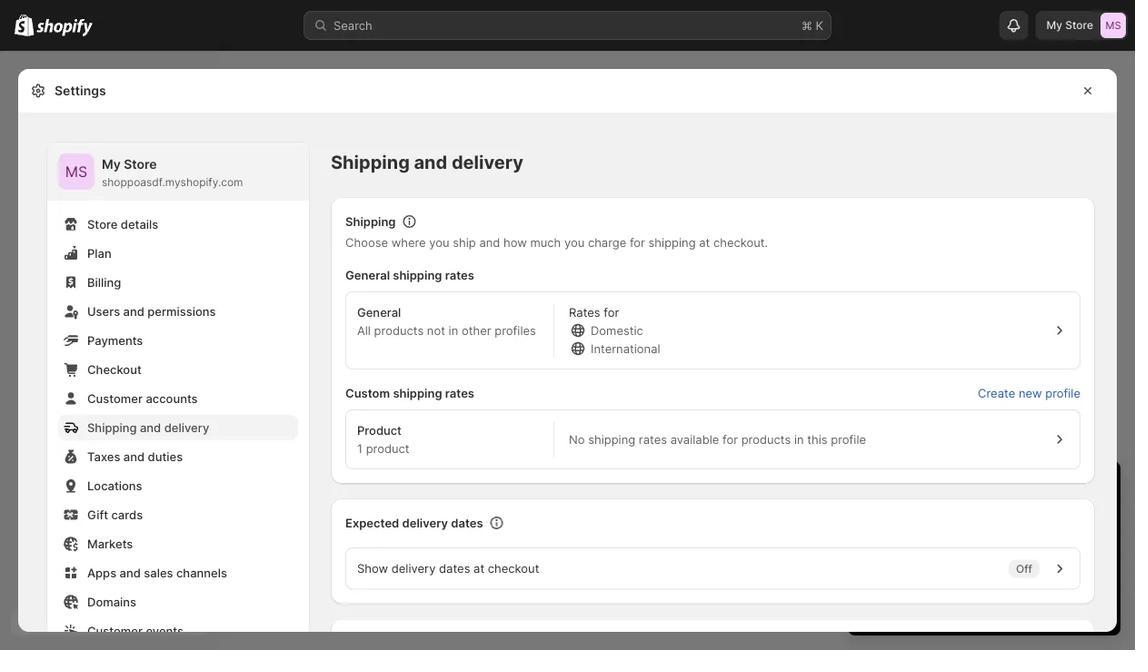Task type: vqa. For each thing, say whether or not it's contained in the screenshot.
the bottom My
yes



Task type: describe. For each thing, give the bounding box(es) containing it.
add
[[974, 566, 995, 580]]

off
[[1016, 563, 1033, 576]]

choose where you ship and how much you charge for shipping at checkout.
[[345, 235, 768, 250]]

taxes and duties
[[87, 450, 183, 464]]

expected delivery dates
[[345, 516, 483, 531]]

0 vertical spatial shipping and delivery
[[331, 151, 524, 174]]

2 vertical spatial store
[[87, 217, 118, 231]]

users and permissions link
[[58, 299, 298, 325]]

billing link
[[58, 270, 298, 295]]

0 vertical spatial store
[[931, 547, 959, 561]]

1 you from the left
[[429, 235, 450, 250]]

plan
[[999, 599, 1021, 612]]

store details
[[87, 217, 158, 231]]

general for all
[[357, 305, 401, 320]]

product
[[366, 442, 410, 456]]

choose
[[345, 235, 388, 250]]

custom shipping rates
[[345, 386, 475, 400]]

and right users
[[123, 305, 144, 319]]

rates for
[[569, 305, 619, 320]]

customer accounts link
[[58, 386, 298, 412]]

customize
[[1013, 547, 1070, 561]]

store inside to customize your online store and add bonus features
[[918, 566, 946, 580]]

store for my store
[[1066, 19, 1094, 32]]

product
[[357, 424, 402, 438]]

0 vertical spatial for
[[630, 235, 645, 250]]

trial
[[1025, 478, 1058, 500]]

international
[[591, 342, 661, 356]]

store for my store shoppoasdf.myshopify.com
[[124, 157, 157, 172]]

to customize your online store and add bonus features
[[881, 547, 1098, 580]]

and inside to customize your online store and add bonus features
[[950, 566, 970, 580]]

1 vertical spatial in
[[795, 433, 804, 447]]

much
[[531, 235, 561, 250]]

to
[[998, 547, 1009, 561]]

pick
[[948, 599, 970, 612]]

checkout.
[[714, 235, 768, 250]]

0 vertical spatial at
[[699, 235, 710, 250]]

custom
[[345, 386, 390, 400]]

expected
[[345, 516, 399, 531]]

users and permissions
[[87, 305, 216, 319]]

taxes
[[87, 450, 120, 464]]

domestic
[[591, 324, 644, 338]]

0 horizontal spatial for
[[604, 305, 619, 320]]

search
[[334, 18, 373, 32]]

events
[[146, 625, 184, 639]]

rates for custom shipping rates
[[445, 386, 475, 400]]

domains link
[[58, 590, 298, 616]]

my store
[[1047, 19, 1094, 32]]

your inside pick your plan link
[[973, 599, 996, 612]]

shipping for no shipping rates available for products in this profile
[[588, 433, 636, 447]]

payments
[[87, 334, 143, 348]]

dates for expected delivery dates
[[451, 516, 483, 531]]

create new profile link
[[978, 385, 1081, 403]]

customer accounts
[[87, 392, 198, 406]]

credit
[[963, 547, 995, 561]]

3 days left in your trial
[[866, 478, 1058, 500]]

permissions
[[148, 305, 216, 319]]

rates for no shipping rates available for products in this profile
[[639, 433, 667, 447]]

⌘
[[802, 18, 813, 32]]

apps and sales channels
[[87, 566, 227, 581]]

plan
[[87, 246, 112, 260]]

checkout
[[87, 363, 142, 377]]

k
[[816, 18, 824, 32]]

markets link
[[58, 532, 298, 557]]

left
[[929, 478, 957, 500]]

app
[[906, 547, 928, 561]]

locations link
[[58, 474, 298, 499]]

1 vertical spatial shipping
[[345, 215, 396, 229]]

3 days left in your trial element
[[848, 509, 1121, 636]]

gift cards link
[[58, 503, 298, 528]]

duties
[[148, 450, 183, 464]]

shipping for custom shipping rates
[[393, 386, 442, 400]]

cards
[[111, 508, 143, 522]]

in inside general all products not in other profiles
[[449, 324, 458, 338]]

settings
[[55, 83, 106, 99]]

your inside to customize your online store and add bonus features
[[1073, 547, 1098, 561]]

$50 app store credit
[[881, 547, 995, 561]]

settings dialog
[[18, 69, 1117, 651]]

my for my store shoppoasdf.myshopify.com
[[102, 157, 121, 172]]

delivery up ship in the left of the page
[[452, 151, 524, 174]]

$50
[[881, 547, 903, 561]]

shipping inside shop settings menu element
[[87, 421, 137, 435]]

this
[[808, 433, 828, 447]]

charge
[[588, 235, 627, 250]]

channels
[[176, 566, 227, 581]]

shipping right the charge
[[649, 235, 696, 250]]

2 you from the left
[[565, 235, 585, 250]]

gift
[[87, 508, 108, 522]]

shipping for general shipping rates
[[393, 268, 442, 282]]

shopify image
[[15, 14, 34, 36]]



Task type: locate. For each thing, give the bounding box(es) containing it.
1 vertical spatial at
[[474, 562, 485, 576]]

2 horizontal spatial for
[[723, 433, 738, 447]]

for up domestic
[[604, 305, 619, 320]]

shipping and delivery up where
[[331, 151, 524, 174]]

general
[[345, 268, 390, 282], [357, 305, 401, 320]]

gift cards
[[87, 508, 143, 522]]

your left trial
[[982, 478, 1020, 500]]

2 vertical spatial for
[[723, 433, 738, 447]]

users
[[87, 305, 120, 319]]

general inside general all products not in other profiles
[[357, 305, 401, 320]]

product 1 product
[[357, 424, 410, 456]]

create new profile
[[978, 386, 1081, 400]]

profile
[[1046, 386, 1081, 400], [831, 433, 867, 447]]

where
[[392, 235, 426, 250]]

1 vertical spatial products
[[742, 433, 791, 447]]

pick your plan
[[948, 599, 1021, 612]]

rates left 'available'
[[639, 433, 667, 447]]

dates
[[451, 516, 483, 531], [439, 562, 470, 576]]

1 vertical spatial my store image
[[58, 154, 95, 190]]

markets
[[87, 537, 133, 551]]

my store image up store details
[[58, 154, 95, 190]]

sales
[[144, 566, 173, 581]]

0 vertical spatial profile
[[1046, 386, 1081, 400]]

accounts
[[146, 392, 198, 406]]

online
[[881, 566, 914, 580]]

dates up show delivery dates at checkout
[[451, 516, 483, 531]]

0 horizontal spatial you
[[429, 235, 450, 250]]

pick your plan link
[[866, 593, 1103, 618]]

shopify image
[[37, 19, 93, 37]]

0 vertical spatial in
[[449, 324, 458, 338]]

and
[[414, 151, 448, 174], [480, 235, 500, 250], [123, 305, 144, 319], [140, 421, 161, 435], [123, 450, 145, 464], [950, 566, 970, 580], [120, 566, 141, 581]]

0 vertical spatial my store image
[[1101, 13, 1126, 38]]

2 vertical spatial in
[[962, 478, 977, 500]]

at left 'checkout.'
[[699, 235, 710, 250]]

my store image
[[1101, 13, 1126, 38], [58, 154, 95, 190]]

0 vertical spatial general
[[345, 268, 390, 282]]

apps and sales channels link
[[58, 561, 298, 586]]

show
[[357, 562, 388, 576]]

1 horizontal spatial you
[[565, 235, 585, 250]]

1 vertical spatial customer
[[87, 625, 143, 639]]

delivery down customer accounts link
[[164, 421, 209, 435]]

billing
[[87, 275, 121, 290]]

shipping and delivery link
[[58, 415, 298, 441]]

1 vertical spatial for
[[604, 305, 619, 320]]

in right the left
[[962, 478, 977, 500]]

and down the customer accounts
[[140, 421, 161, 435]]

my for my store
[[1047, 19, 1063, 32]]

apps
[[87, 566, 116, 581]]

rates for general shipping rates
[[445, 268, 474, 282]]

shipping and delivery
[[331, 151, 524, 174], [87, 421, 209, 435]]

my store shoppoasdf.myshopify.com
[[102, 157, 243, 189]]

store
[[1066, 19, 1094, 32], [124, 157, 157, 172], [87, 217, 118, 231]]

store details link
[[58, 212, 298, 237]]

in right not
[[449, 324, 458, 338]]

at
[[699, 235, 710, 250], [474, 562, 485, 576]]

0 horizontal spatial store
[[87, 217, 118, 231]]

1 vertical spatial store
[[124, 157, 157, 172]]

details
[[121, 217, 158, 231]]

0 horizontal spatial products
[[374, 324, 424, 338]]

1 vertical spatial rates
[[445, 386, 475, 400]]

and up where
[[414, 151, 448, 174]]

shipping and delivery inside shop settings menu element
[[87, 421, 209, 435]]

0 horizontal spatial in
[[449, 324, 458, 338]]

profile right new
[[1046, 386, 1081, 400]]

show delivery dates at checkout
[[357, 562, 540, 576]]

your inside 3 days left in your trial dropdown button
[[982, 478, 1020, 500]]

general all products not in other profiles
[[357, 305, 536, 338]]

store right app
[[931, 547, 959, 561]]

2 vertical spatial rates
[[639, 433, 667, 447]]

shipping down where
[[393, 268, 442, 282]]

1 horizontal spatial at
[[699, 235, 710, 250]]

rates
[[569, 305, 601, 320]]

shop settings menu element
[[47, 143, 309, 651]]

checkout link
[[58, 357, 298, 383]]

customer events
[[87, 625, 184, 639]]

bonus
[[998, 566, 1033, 580]]

0 vertical spatial dates
[[451, 516, 483, 531]]

for right the charge
[[630, 235, 645, 250]]

dialog
[[1125, 69, 1136, 651]]

2 horizontal spatial store
[[1066, 19, 1094, 32]]

1 horizontal spatial store
[[124, 157, 157, 172]]

1 vertical spatial profile
[[831, 433, 867, 447]]

0 horizontal spatial my
[[102, 157, 121, 172]]

other
[[462, 324, 492, 338]]

0 horizontal spatial profile
[[831, 433, 867, 447]]

general shipping rates
[[345, 268, 474, 282]]

checkout
[[488, 562, 540, 576]]

general up all
[[357, 305, 401, 320]]

ms button
[[58, 154, 95, 190]]

new
[[1019, 386, 1042, 400]]

in inside dropdown button
[[962, 478, 977, 500]]

shipping right no
[[588, 433, 636, 447]]

products inside general all products not in other profiles
[[374, 324, 424, 338]]

2 customer from the top
[[87, 625, 143, 639]]

0 vertical spatial store
[[1066, 19, 1094, 32]]

1 horizontal spatial in
[[795, 433, 804, 447]]

how
[[504, 235, 527, 250]]

rates down ship in the left of the page
[[445, 268, 474, 282]]

0 vertical spatial rates
[[445, 268, 474, 282]]

products right all
[[374, 324, 424, 338]]

delivery right show
[[392, 562, 436, 576]]

days
[[883, 478, 924, 500]]

you right the much
[[565, 235, 585, 250]]

customer down 'domains'
[[87, 625, 143, 639]]

1 vertical spatial general
[[357, 305, 401, 320]]

0 horizontal spatial my store image
[[58, 154, 95, 190]]

locations
[[87, 479, 142, 493]]

1
[[357, 442, 363, 456]]

2 vertical spatial shipping
[[87, 421, 137, 435]]

3 days left in your trial button
[[848, 462, 1121, 500]]

⌘ k
[[802, 18, 824, 32]]

rates
[[445, 268, 474, 282], [445, 386, 475, 400], [639, 433, 667, 447]]

features
[[1036, 566, 1082, 580]]

my inside "my store shoppoasdf.myshopify.com"
[[102, 157, 121, 172]]

you left ship in the left of the page
[[429, 235, 450, 250]]

and right ship in the left of the page
[[480, 235, 500, 250]]

shoppoasdf.myshopify.com
[[102, 176, 243, 189]]

2 horizontal spatial in
[[962, 478, 977, 500]]

products
[[374, 324, 424, 338], [742, 433, 791, 447]]

all
[[357, 324, 371, 338]]

general down the choose
[[345, 268, 390, 282]]

and right apps
[[120, 566, 141, 581]]

1 vertical spatial dates
[[439, 562, 470, 576]]

not
[[427, 324, 445, 338]]

1 vertical spatial your
[[1073, 547, 1098, 561]]

payments link
[[58, 328, 298, 354]]

delivery up show delivery dates at checkout
[[402, 516, 448, 531]]

for
[[630, 235, 645, 250], [604, 305, 619, 320], [723, 433, 738, 447]]

domains
[[87, 596, 136, 610]]

customer events link
[[58, 619, 298, 645]]

dates for show delivery dates at checkout
[[439, 562, 470, 576]]

my store image inside shop settings menu element
[[58, 154, 95, 190]]

for right 'available'
[[723, 433, 738, 447]]

and left add
[[950, 566, 970, 580]]

0 vertical spatial products
[[374, 324, 424, 338]]

shipping and delivery down the customer accounts
[[87, 421, 209, 435]]

0 horizontal spatial at
[[474, 562, 485, 576]]

3
[[866, 478, 878, 500]]

1 vertical spatial shipping and delivery
[[87, 421, 209, 435]]

1 horizontal spatial shipping and delivery
[[331, 151, 524, 174]]

you
[[429, 235, 450, 250], [565, 235, 585, 250]]

delivery
[[452, 151, 524, 174], [164, 421, 209, 435], [402, 516, 448, 531], [392, 562, 436, 576]]

0 vertical spatial your
[[982, 478, 1020, 500]]

general for shipping
[[345, 268, 390, 282]]

0 vertical spatial customer
[[87, 392, 143, 406]]

available
[[671, 433, 720, 447]]

ship
[[453, 235, 476, 250]]

in left this
[[795, 433, 804, 447]]

at left checkout
[[474, 562, 485, 576]]

1 vertical spatial my
[[102, 157, 121, 172]]

my
[[1047, 19, 1063, 32], [102, 157, 121, 172]]

store inside "my store shoppoasdf.myshopify.com"
[[124, 157, 157, 172]]

my store image right my store
[[1101, 13, 1126, 38]]

$50 app store credit link
[[881, 547, 995, 561]]

1 horizontal spatial profile
[[1046, 386, 1081, 400]]

dates left checkout
[[439, 562, 470, 576]]

shipping
[[649, 235, 696, 250], [393, 268, 442, 282], [393, 386, 442, 400], [588, 433, 636, 447]]

1 vertical spatial store
[[918, 566, 946, 580]]

profiles
[[495, 324, 536, 338]]

create
[[978, 386, 1016, 400]]

store down $50 app store credit
[[918, 566, 946, 580]]

1 customer from the top
[[87, 392, 143, 406]]

1 horizontal spatial my store image
[[1101, 13, 1126, 38]]

profile right this
[[831, 433, 867, 447]]

plan link
[[58, 241, 298, 266]]

taxes and duties link
[[58, 445, 298, 470]]

products left this
[[742, 433, 791, 447]]

1 horizontal spatial products
[[742, 433, 791, 447]]

no shipping rates available for products in this profile
[[569, 433, 867, 447]]

customer for customer accounts
[[87, 392, 143, 406]]

and right taxes
[[123, 450, 145, 464]]

rates down other at the left of page
[[445, 386, 475, 400]]

customer for customer events
[[87, 625, 143, 639]]

no
[[569, 433, 585, 447]]

0 vertical spatial shipping
[[331, 151, 410, 174]]

delivery inside shop settings menu element
[[164, 421, 209, 435]]

your right pick
[[973, 599, 996, 612]]

1 horizontal spatial for
[[630, 235, 645, 250]]

shipping right custom
[[393, 386, 442, 400]]

your
[[982, 478, 1020, 500], [1073, 547, 1098, 561], [973, 599, 996, 612]]

your up features
[[1073, 547, 1098, 561]]

customer down the checkout on the bottom left of the page
[[87, 392, 143, 406]]

1 horizontal spatial my
[[1047, 19, 1063, 32]]

0 vertical spatial my
[[1047, 19, 1063, 32]]

0 horizontal spatial shipping and delivery
[[87, 421, 209, 435]]

2 vertical spatial your
[[973, 599, 996, 612]]



